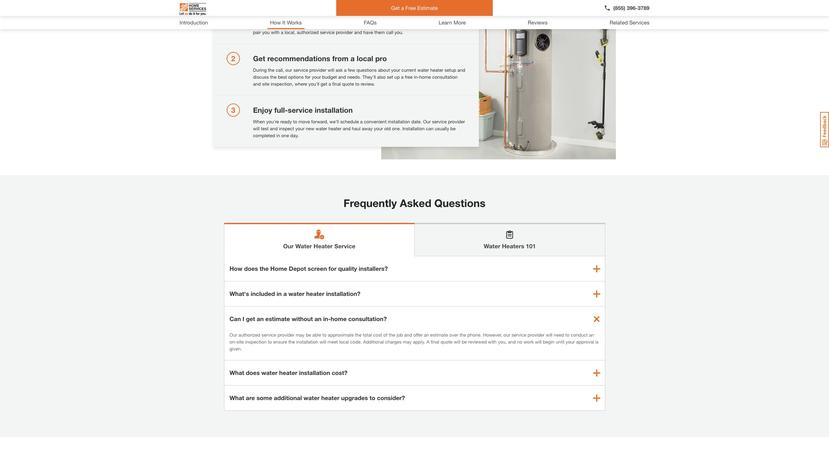 Task type: describe. For each thing, give the bounding box(es) containing it.
and down schedule
[[343, 126, 351, 131]]

water inside when you're ready to move forward, we'll schedule a convenient installation date. our service provider will test and inspect your new water heater and haul away your old one. installation can usually be completed in one day.
[[316, 126, 327, 131]]

related services
[[610, 19, 650, 25]]

are
[[246, 395, 255, 402]]

new
[[306, 126, 314, 131]]

and down the ask
[[338, 74, 346, 80]]

discuss
[[253, 74, 269, 80]]

service up 'move'
[[288, 106, 313, 115]]

2 vertical spatial in
[[277, 290, 282, 298]]

about
[[378, 67, 390, 73]]

get for get a free estimate
[[391, 5, 400, 11]]

installation inside when you're ready to move forward, we'll schedule a convenient installation date. our service provider will test and inspect your new water heater and haul away your old one. installation can usually be completed in one day.
[[388, 119, 410, 124]]

2 horizontal spatial be
[[462, 339, 467, 345]]

us
[[261, 23, 266, 28]]

what for what are some additional water heater upgrades to consider?
[[230, 395, 244, 402]]

you.
[[395, 29, 404, 35]]

our for provider
[[230, 332, 237, 338]]

(855)
[[614, 5, 626, 11]]

over
[[449, 332, 458, 338]]

service up ensure
[[262, 332, 276, 338]]

day.
[[290, 133, 299, 138]]

1 water from the left
[[295, 243, 312, 250]]

an right without
[[315, 316, 322, 323]]

how does the home depot screen for quality installers?
[[230, 265, 388, 272]]

what's included in a water heater installation?
[[230, 290, 361, 298]]

few
[[348, 67, 355, 73]]

0 vertical spatial may
[[296, 332, 305, 338]]

now. we'll pair you with a local, authorized service provider and have them call you.
[[253, 23, 461, 35]]

and right job
[[404, 332, 412, 338]]

up
[[395, 74, 400, 80]]

inspect
[[279, 126, 294, 131]]

heater left upgrades
[[321, 395, 340, 402]]

will inside during the call, our service provider will ask a few questions about your current water heater setup and discuss the best options for your budget and needs. they'll also set up a free in-home consultation and site inspection, where you'll get a final quote to review.
[[328, 67, 334, 73]]

questions
[[357, 67, 377, 73]]

will down able
[[320, 339, 326, 345]]

we'll
[[330, 119, 339, 124]]

introduction
[[180, 19, 208, 25]]

i
[[243, 316, 244, 323]]

and left no
[[508, 339, 516, 345]]

where
[[295, 81, 307, 87]]

usually
[[435, 126, 449, 131]]

1 vertical spatial get
[[246, 316, 255, 323]]

(855) 396-3789
[[614, 5, 650, 11]]

for inside during the call, our service provider will ask a few questions about your current water heater setup and discuss the best options for your budget and needs. they'll also set up a free in-home consultation and site inspection, where you'll get a final quote to review.
[[305, 74, 311, 80]]

service up no
[[512, 332, 526, 338]]

feedback link image
[[820, 112, 829, 148]]

of
[[384, 332, 388, 338]]

get for get recommendations from a local pro
[[253, 54, 265, 63]]

water right additional
[[304, 395, 320, 402]]

heater inside when you're ready to move forward, we'll schedule a convenient installation date. our service provider will test and inspect your new water heater and haul away your old one. installation can usually be completed in one day.
[[329, 126, 342, 131]]

396-
[[627, 5, 638, 11]]

provider inside during the call, our service provider will ask a few questions about your current water heater setup and discuss the best options for your budget and needs. they'll also set up a free in-home consultation and site inspection, where you'll get a final quote to review.
[[310, 67, 327, 73]]

will right work
[[535, 339, 542, 345]]

to inside when you're ready to move forward, we'll schedule a convenient installation date. our service provider will test and inspect your new water heater and haul away your old one. installation can usually be completed in one day.
[[293, 119, 297, 124]]

installation up have
[[347, 23, 370, 28]]

request
[[253, 10, 282, 18]]

get recommendations from a local pro
[[253, 54, 387, 63]]

enjoy
[[253, 106, 272, 115]]

the left call,
[[268, 67, 275, 73]]

requesting
[[377, 23, 399, 28]]

services
[[630, 19, 650, 25]]

consultation inside during the call, our service provider will ask a few questions about your current water heater setup and discuss the best options for your budget and needs. they'll also set up a free in-home consultation and site inspection, where you'll get a final quote to review.
[[432, 74, 458, 80]]

and right setup
[[458, 67, 465, 73]]

and down discuss
[[253, 81, 261, 87]]

your down 'move'
[[296, 126, 305, 131]]

away
[[362, 126, 373, 131]]

now.
[[440, 23, 450, 28]]

test
[[261, 126, 269, 131]]

you're inside when you're ready to move forward, we'll schedule a convenient installation date. our service provider will test and inspect your new water heater and haul away your old one. installation can usually be completed in one day.
[[266, 119, 279, 124]]

installation
[[402, 126, 425, 131]]

how it works
[[270, 19, 302, 25]]

offer
[[414, 332, 423, 338]]

can
[[426, 126, 434, 131]]

quote inside during the call, our service provider will ask a few questions about your current water heater setup and discuss the best options for your budget and needs. they'll also set up a free in-home consultation and site inspection, where you'll get a final quote to review.
[[342, 81, 354, 87]]

budget
[[322, 74, 337, 80]]

1
[[231, 10, 235, 18]]

your up up
[[391, 67, 400, 73]]

you
[[262, 29, 270, 35]]

a
[[427, 339, 430, 345]]

able
[[312, 332, 321, 338]]

and right test
[[270, 126, 278, 131]]

needs.
[[347, 74, 361, 80]]

let
[[253, 23, 260, 28]]

learn more
[[439, 19, 466, 25]]

set
[[387, 74, 393, 80]]

no
[[517, 339, 523, 345]]

quote inside our authorized service provider may be able to approximate the total cost of the job and offer an estimate over the phone. however, our service provider will need to conduct an on-site inspection to ensure the installation will meet local code. additional charges may apply. a final quote will be reviewed with you, and no work will begin until your approval is given.
[[441, 339, 453, 345]]

faqs
[[364, 19, 377, 25]]

job
[[397, 332, 403, 338]]

the left best
[[270, 74, 277, 80]]

in inside when you're ready to move forward, we'll schedule a convenient installation date. our service provider will test and inspect your new water heater and haul away your old one. installation can usually be completed in one day.
[[276, 133, 280, 138]]

site inside during the call, our service provider will ask a few questions about your current water heater setup and discuss the best options for your budget and needs. they'll also set up a free in-home consultation and site inspection, where you'll get a final quote to review.
[[262, 81, 270, 87]]

upgrades
[[341, 395, 368, 402]]

0 vertical spatial free
[[290, 10, 304, 18]]

a up few at top left
[[351, 54, 355, 63]]

heater down screen
[[306, 290, 325, 298]]

a inside when you're ready to move forward, we'll schedule a convenient installation date. our service provider will test and inspect your new water heater and haul away your old one. installation can usually be completed in one day.
[[360, 119, 363, 124]]

from
[[332, 54, 349, 63]]

authorized inside the now. we'll pair you with a local, authorized service provider and have them call you.
[[297, 29, 319, 35]]

let us know you're interested in water heater installation by requesting a free consultation
[[253, 23, 439, 28]]

water up some
[[262, 369, 278, 377]]

heater left faqs in the left of the page
[[333, 23, 346, 28]]

water right interested
[[320, 23, 332, 28]]

an up approval at the right bottom of the page
[[589, 332, 594, 338]]

during the call, our service provider will ask a few questions about your current water heater setup and discuss the best options for your budget and needs. they'll also set up a free in-home consultation and site inspection, where you'll get a final quote to review.
[[253, 67, 465, 87]]

on-
[[230, 339, 237, 345]]

the up code.
[[355, 332, 362, 338]]

learn
[[439, 19, 452, 25]]

provider inside when you're ready to move forward, we'll schedule a convenient installation date. our service provider will test and inspect your new water heater and haul away your old one. installation can usually be completed in one day.
[[448, 119, 465, 124]]

to right upgrades
[[370, 395, 375, 402]]

to left ensure
[[268, 339, 272, 345]]

installation left cost?
[[299, 369, 330, 377]]

depot
[[289, 265, 306, 272]]

in- inside during the call, our service provider will ask a few questions about your current water heater setup and discuss the best options for your budget and needs. they'll also set up a free in-home consultation and site inspection, where you'll get a final quote to review.
[[414, 74, 420, 80]]

conduct
[[571, 332, 588, 338]]

estimate
[[417, 5, 438, 11]]

enjoy full-service installation
[[253, 106, 353, 115]]

installation?
[[326, 290, 361, 298]]

0 vertical spatial in
[[315, 23, 319, 28]]

your up you'll
[[312, 74, 321, 80]]

1 vertical spatial be
[[306, 332, 311, 338]]

heater up additional
[[279, 369, 297, 377]]

home inside during the call, our service provider will ask a few questions about your current water heater setup and discuss the best options for your budget and needs. they'll also set up a free in-home consultation and site inspection, where you'll get a final quote to review.
[[420, 74, 431, 80]]

frequently asked questions
[[344, 197, 486, 210]]

home
[[270, 265, 287, 272]]

get inside during the call, our service provider will ask a few questions about your current water heater setup and discuss the best options for your budget and needs. they'll also set up a free in-home consultation and site inspection, where you'll get a final quote to review.
[[321, 81, 327, 87]]

get a free estimate button
[[336, 0, 493, 16]]

service inside when you're ready to move forward, we'll schedule a convenient installation date. our service provider will test and inspect your new water heater and haul away your old one. installation can usually be completed in one day.
[[432, 119, 447, 124]]

do it for you logo image
[[180, 0, 206, 18]]

you'll
[[309, 81, 319, 87]]

reviews
[[528, 19, 548, 25]]

0 horizontal spatial estimate
[[265, 316, 290, 323]]

approval
[[576, 339, 594, 345]]

a inside "button"
[[401, 5, 404, 11]]

can i get an estimate without an in-home consultation?
[[230, 316, 387, 323]]

it
[[283, 19, 286, 25]]

installation up we'll
[[315, 106, 353, 115]]

begin
[[543, 339, 555, 345]]

the right over
[[460, 332, 466, 338]]

final inside during the call, our service provider will ask a few questions about your current water heater setup and discuss the best options for your budget and needs. they'll also set up a free in-home consultation and site inspection, where you'll get a final quote to review.
[[332, 81, 341, 87]]

final inside our authorized service provider may be able to approximate the total cost of the job and offer an estimate over the phone. however, our service provider will need to conduct an on-site inspection to ensure the installation will meet local code. additional charges may apply. a final quote will be reviewed with you, and no work will begin until your approval is given.
[[431, 339, 439, 345]]

the right of
[[389, 332, 395, 338]]



Task type: vqa. For each thing, say whether or not it's contained in the screenshot.
material in before you can install a fence, you need to know how much fencing material you'll need. we'll calculate the amount of fencing you should purchase based on your property needs.
no



Task type: locate. For each thing, give the bounding box(es) containing it.
meet
[[328, 339, 338, 345]]

1 vertical spatial get
[[253, 54, 265, 63]]

(855) 396-3789 link
[[604, 4, 650, 12]]

the right ensure
[[289, 339, 295, 345]]

installation
[[347, 23, 370, 28], [315, 106, 353, 115], [388, 119, 410, 124], [296, 339, 318, 345], [299, 369, 330, 377]]

for left the quality
[[329, 265, 337, 272]]

ask
[[336, 67, 343, 73]]

total
[[363, 332, 372, 338]]

2 vertical spatial free
[[405, 74, 413, 80]]

reviewed
[[468, 339, 487, 345]]

home
[[420, 74, 431, 80], [331, 316, 347, 323]]

0 vertical spatial you're
[[280, 23, 292, 28]]

quote down 'needs.'
[[342, 81, 354, 87]]

101
[[526, 243, 536, 250]]

what does water heater installation cost?
[[230, 369, 348, 377]]

1 horizontal spatial get
[[321, 81, 327, 87]]

1 vertical spatial local
[[339, 339, 349, 345]]

your down convenient
[[374, 126, 383, 131]]

some
[[257, 395, 272, 402]]

how left it
[[270, 19, 281, 25]]

0 horizontal spatial you're
[[266, 119, 279, 124]]

1 horizontal spatial you're
[[280, 23, 292, 28]]

does for how
[[244, 265, 258, 272]]

0 horizontal spatial final
[[332, 81, 341, 87]]

1 horizontal spatial quote
[[441, 339, 453, 345]]

2 vertical spatial consultation
[[432, 74, 458, 80]]

1 vertical spatial site
[[237, 339, 244, 345]]

how for how does the home depot screen for quality installers?
[[230, 265, 243, 272]]

final down budget
[[332, 81, 341, 87]]

be
[[451, 126, 456, 131], [306, 332, 311, 338], [462, 339, 467, 345]]

0 vertical spatial estimate
[[265, 316, 290, 323]]

one.
[[392, 126, 401, 131]]

you,
[[498, 339, 507, 345]]

does for what
[[246, 369, 260, 377]]

1 horizontal spatial get
[[391, 5, 400, 11]]

what's
[[230, 290, 249, 298]]

1 vertical spatial for
[[329, 265, 337, 272]]

provider down get recommendations from a local pro
[[310, 67, 327, 73]]

consultation
[[306, 10, 349, 18], [413, 23, 439, 28], [432, 74, 458, 80]]

may down without
[[296, 332, 305, 338]]

request a free consultation
[[253, 10, 349, 18]]

a up the how it works
[[284, 10, 288, 18]]

1 vertical spatial final
[[431, 339, 439, 345]]

water heaters 101
[[484, 243, 536, 250]]

1 horizontal spatial local
[[357, 54, 373, 63]]

authorized down interested
[[297, 29, 319, 35]]

2 what from the top
[[230, 395, 244, 402]]

1 horizontal spatial with
[[488, 339, 497, 345]]

0 horizontal spatial local
[[339, 339, 349, 345]]

final right a
[[431, 339, 439, 345]]

0 vertical spatial authorized
[[297, 29, 319, 35]]

with inside our authorized service provider may be able to approximate the total cost of the job and offer an estimate over the phone. however, our service provider will need to conduct an on-site inspection to ensure the installation will meet local code. additional charges may apply. a final quote will be reviewed with you, and no work will begin until your approval is given.
[[488, 339, 497, 345]]

in left one
[[276, 133, 280, 138]]

an
[[257, 316, 264, 323], [315, 316, 322, 323], [424, 332, 429, 338], [589, 332, 594, 338]]

in right included
[[277, 290, 282, 298]]

0 vertical spatial for
[[305, 74, 311, 80]]

0 horizontal spatial in-
[[323, 316, 331, 323]]

1 vertical spatial our
[[504, 332, 511, 338]]

1 horizontal spatial how
[[270, 19, 281, 25]]

heater inside during the call, our service provider will ask a few questions about your current water heater setup and discuss the best options for your budget and needs. they'll also set up a free in-home consultation and site inspection, where you'll get a final quote to review.
[[430, 67, 443, 73]]

your inside our authorized service provider may be able to approximate the total cost of the job and offer an estimate over the phone. however, our service provider will need to conduct an on-site inspection to ensure the installation will meet local code. additional charges may apply. a final quote will be reviewed with you, and no work will begin until your approval is given.
[[566, 339, 575, 345]]

with inside the now. we'll pair you with a local, authorized service provider and have them call you.
[[271, 29, 280, 35]]

0 vertical spatial home
[[420, 74, 431, 80]]

and inside the now. we'll pair you with a local, authorized service provider and have them call you.
[[354, 29, 362, 35]]

need
[[554, 332, 564, 338]]

0 horizontal spatial our
[[285, 67, 292, 73]]

1 horizontal spatial final
[[431, 339, 439, 345]]

local up the questions
[[357, 54, 373, 63]]

installation inside our authorized service provider may be able to approximate the total cost of the job and offer an estimate over the phone. however, our service provider will need to conduct an on-site inspection to ensure the installation will meet local code. additional charges may apply. a final quote will be reviewed with you, and no work will begin until your approval is given.
[[296, 339, 318, 345]]

2 water from the left
[[484, 243, 501, 250]]

0 horizontal spatial water
[[295, 243, 312, 250]]

our inside when you're ready to move forward, we'll schedule a convenient installation date. our service provider will test and inspect your new water heater and haul away your old one. installation can usually be completed in one day.
[[423, 119, 431, 124]]

provider up ensure
[[278, 332, 295, 338]]

1 horizontal spatial our
[[504, 332, 511, 338]]

does left home
[[244, 265, 258, 272]]

options
[[288, 74, 304, 80]]

for
[[305, 74, 311, 80], [329, 265, 337, 272]]

to left 'move'
[[293, 119, 297, 124]]

to down 'needs.'
[[355, 81, 360, 87]]

1 vertical spatial free
[[404, 23, 412, 28]]

1 horizontal spatial our
[[283, 243, 294, 250]]

given.
[[230, 346, 242, 352]]

local inside our authorized service provider may be able to approximate the total cost of the job and offer an estimate over the phone. however, our service provider will need to conduct an on-site inspection to ensure the installation will meet local code. additional charges may apply. a final quote will be reviewed with you, and no work will begin until your approval is given.
[[339, 339, 349, 345]]

an right the i
[[257, 316, 264, 323]]

2 horizontal spatial our
[[423, 119, 431, 124]]

1 vertical spatial our
[[283, 243, 294, 250]]

consultation down setup
[[432, 74, 458, 80]]

2 vertical spatial be
[[462, 339, 467, 345]]

estimate inside our authorized service provider may be able to approximate the total cost of the job and offer an estimate over the phone. however, our service provider will need to conduct an on-site inspection to ensure the installation will meet local code. additional charges may apply. a final quote will be reviewed with you, and no work will begin until your approval is given.
[[431, 332, 448, 338]]

date.
[[412, 119, 422, 124]]

consultation up let us know you're interested in water heater installation by requesting a free consultation on the top
[[306, 10, 349, 18]]

our inside our authorized service provider may be able to approximate the total cost of the job and offer an estimate over the phone. however, our service provider will need to conduct an on-site inspection to ensure the installation will meet local code. additional charges may apply. a final quote will be reviewed with you, and no work will begin until your approval is given.
[[230, 332, 237, 338]]

by
[[371, 23, 376, 28]]

provider inside the now. we'll pair you with a local, authorized service provider and have them call you.
[[336, 29, 353, 35]]

quote
[[342, 81, 354, 87], [441, 339, 453, 345]]

our inside during the call, our service provider will ask a few questions about your current water heater setup and discuss the best options for your budget and needs. they'll also set up a free in-home consultation and site inspection, where you'll get a final quote to review.
[[285, 67, 292, 73]]

estimate up ensure
[[265, 316, 290, 323]]

heater
[[314, 243, 333, 250]]

1 horizontal spatial in-
[[414, 74, 420, 80]]

0 vertical spatial how
[[270, 19, 281, 25]]

call
[[386, 29, 393, 35]]

apply.
[[413, 339, 425, 345]]

will up begin
[[546, 332, 553, 338]]

does up are
[[246, 369, 260, 377]]

0 vertical spatial in-
[[414, 74, 420, 80]]

0 horizontal spatial get
[[253, 54, 265, 63]]

1 vertical spatial with
[[488, 339, 497, 345]]

0 horizontal spatial our
[[230, 332, 237, 338]]

free inside during the call, our service provider will ask a few questions about your current water heater setup and discuss the best options for your budget and needs. they'll also set up a free in-home consultation and site inspection, where you'll get a final quote to review.
[[405, 74, 413, 80]]

quality
[[338, 265, 357, 272]]

related
[[610, 19, 628, 25]]

you're
[[280, 23, 292, 28], [266, 119, 279, 124]]

water
[[320, 23, 332, 28], [418, 67, 429, 73], [316, 126, 327, 131], [289, 290, 305, 298], [262, 369, 278, 377], [304, 395, 320, 402]]

1 vertical spatial consultation
[[413, 23, 439, 28]]

to right 'need'
[[566, 332, 570, 338]]

0 vertical spatial our
[[285, 67, 292, 73]]

interested
[[294, 23, 314, 28]]

review.
[[361, 81, 375, 87]]

site
[[262, 81, 270, 87], [237, 339, 244, 345]]

the left home
[[260, 265, 269, 272]]

provider down let us know you're interested in water heater installation by requesting a free consultation on the top
[[336, 29, 353, 35]]

0 vertical spatial does
[[244, 265, 258, 272]]

0 vertical spatial final
[[332, 81, 341, 87]]

in- up approximate
[[323, 316, 331, 323]]

1 vertical spatial what
[[230, 395, 244, 402]]

have
[[363, 29, 373, 35]]

1 horizontal spatial for
[[329, 265, 337, 272]]

a up you.
[[400, 23, 403, 28]]

get up during
[[253, 54, 265, 63]]

0 vertical spatial local
[[357, 54, 373, 63]]

for up you'll
[[305, 74, 311, 80]]

0 vertical spatial consultation
[[306, 10, 349, 18]]

get a free estimate
[[391, 5, 438, 11]]

a right included
[[283, 290, 287, 298]]

1 vertical spatial you're
[[266, 119, 279, 124]]

1 vertical spatial in-
[[323, 316, 331, 323]]

pair
[[253, 29, 261, 35]]

1 what from the top
[[230, 369, 244, 377]]

convenient
[[364, 119, 387, 124]]

0 horizontal spatial site
[[237, 339, 244, 345]]

a left free at the top of the page
[[401, 5, 404, 11]]

water
[[295, 243, 312, 250], [484, 243, 501, 250]]

1 horizontal spatial authorized
[[297, 29, 319, 35]]

0 vertical spatial with
[[271, 29, 280, 35]]

they'll
[[363, 74, 376, 80]]

provider up work
[[528, 332, 545, 338]]

water down depot
[[289, 290, 305, 298]]

1 vertical spatial in
[[276, 133, 280, 138]]

water left "heater"
[[295, 243, 312, 250]]

0 vertical spatial our
[[423, 119, 431, 124]]

heater left setup
[[430, 67, 443, 73]]

home up approximate
[[331, 316, 347, 323]]

inspection,
[[271, 81, 293, 87]]

authorized up inspection on the left bottom of page
[[239, 332, 260, 338]]

0 vertical spatial be
[[451, 126, 456, 131]]

get down budget
[[321, 81, 327, 87]]

old
[[384, 126, 391, 131]]

get left free at the top of the page
[[391, 5, 400, 11]]

work
[[524, 339, 534, 345]]

what
[[230, 369, 244, 377], [230, 395, 244, 402]]

local,
[[285, 29, 296, 35]]

be left reviewed
[[462, 339, 467, 345]]

water left heaters
[[484, 243, 501, 250]]

screen
[[308, 265, 327, 272]]

water right "current"
[[418, 67, 429, 73]]

quote down over
[[441, 339, 453, 345]]

a right the ask
[[344, 67, 347, 73]]

will down over
[[454, 339, 461, 345]]

call,
[[276, 67, 284, 73]]

with
[[271, 29, 280, 35], [488, 339, 497, 345]]

a down budget
[[329, 81, 331, 87]]

1 horizontal spatial estimate
[[431, 332, 448, 338]]

to right able
[[322, 332, 327, 338]]

what for what does water heater installation cost?
[[230, 369, 244, 377]]

a right up
[[401, 74, 404, 80]]

cost
[[373, 332, 382, 338]]

1 vertical spatial does
[[246, 369, 260, 377]]

0 vertical spatial quote
[[342, 81, 354, 87]]

site down discuss
[[262, 81, 270, 87]]

local
[[357, 54, 373, 63], [339, 339, 349, 345]]

0 horizontal spatial for
[[305, 74, 311, 80]]

be left able
[[306, 332, 311, 338]]

may
[[296, 332, 305, 338], [403, 339, 412, 345]]

0 vertical spatial get
[[321, 81, 327, 87]]

0 vertical spatial site
[[262, 81, 270, 87]]

1 horizontal spatial water
[[484, 243, 501, 250]]

1 horizontal spatial home
[[420, 74, 431, 80]]

service up the options
[[294, 67, 308, 73]]

get inside "button"
[[391, 5, 400, 11]]

1 vertical spatial estimate
[[431, 332, 448, 338]]

you're up test
[[266, 119, 279, 124]]

an up a
[[424, 332, 429, 338]]

0 vertical spatial what
[[230, 369, 244, 377]]

ready
[[280, 119, 292, 124]]

final
[[332, 81, 341, 87], [431, 339, 439, 345]]

may down job
[[403, 339, 412, 345]]

1 vertical spatial quote
[[441, 339, 453, 345]]

will up budget
[[328, 67, 334, 73]]

approximate
[[328, 332, 354, 338]]

service inside during the call, our service provider will ask a few questions about your current water heater setup and discuss the best options for your budget and needs. they'll also set up a free in-home consultation and site inspection, where you'll get a final quote to review.
[[294, 67, 308, 73]]

how
[[270, 19, 281, 25], [230, 265, 243, 272]]

0 horizontal spatial may
[[296, 332, 305, 338]]

estimate
[[265, 316, 290, 323], [431, 332, 448, 338]]

best
[[278, 74, 287, 80]]

what are some additional water heater upgrades to consider?
[[230, 395, 405, 402]]

when you're ready to move forward, we'll schedule a convenient installation date. our service provider will test and inspect your new water heater and haul away your old one. installation can usually be completed in one day.
[[253, 119, 465, 138]]

a inside the now. we'll pair you with a local, authorized service provider and have them call you.
[[281, 29, 283, 35]]

code.
[[350, 339, 362, 345]]

pro
[[375, 54, 387, 63]]

will inside when you're ready to move forward, we'll schedule a convenient installation date. our service provider will test and inspect your new water heater and haul away your old one. installation can usually be completed in one day.
[[253, 126, 260, 131]]

what left are
[[230, 395, 244, 402]]

0 vertical spatial get
[[391, 5, 400, 11]]

asked
[[400, 197, 432, 210]]

site inside our authorized service provider may be able to approximate the total cost of the job and offer an estimate over the phone. however, our service provider will need to conduct an on-site inspection to ensure the installation will meet local code. additional charges may apply. a final quote will be reviewed with you, and no work will begin until your approval is given.
[[237, 339, 244, 345]]

0 horizontal spatial authorized
[[239, 332, 260, 338]]

will down when
[[253, 126, 260, 131]]

consultation down estimate
[[413, 23, 439, 28]]

our for service
[[283, 243, 294, 250]]

1 vertical spatial home
[[331, 316, 347, 323]]

ensure
[[273, 339, 287, 345]]

home right up
[[420, 74, 431, 80]]

until
[[556, 339, 565, 345]]

free up works
[[290, 10, 304, 18]]

get
[[321, 81, 327, 87], [246, 316, 255, 323]]

0 horizontal spatial quote
[[342, 81, 354, 87]]

additional
[[363, 339, 384, 345]]

water down forward,
[[316, 126, 327, 131]]

with down know
[[271, 29, 280, 35]]

included
[[251, 290, 275, 298]]

1 horizontal spatial site
[[262, 81, 270, 87]]

get right the i
[[246, 316, 255, 323]]

service up usually
[[432, 119, 447, 124]]

works
[[287, 19, 302, 25]]

3789
[[638, 5, 650, 11]]

1 vertical spatial authorized
[[239, 332, 260, 338]]

0 horizontal spatial be
[[306, 332, 311, 338]]

1 horizontal spatial be
[[451, 126, 456, 131]]

0 horizontal spatial get
[[246, 316, 255, 323]]

forward,
[[311, 119, 328, 124]]

our inside our authorized service provider may be able to approximate the total cost of the job and offer an estimate over the phone. however, our service provider will need to conduct an on-site inspection to ensure the installation will meet local code. additional charges may apply. a final quote will be reviewed with you, and no work will begin until your approval is given.
[[504, 332, 511, 338]]

local down approximate
[[339, 339, 349, 345]]

1 vertical spatial may
[[403, 339, 412, 345]]

2 vertical spatial our
[[230, 332, 237, 338]]

charges
[[385, 339, 402, 345]]

1 horizontal spatial may
[[403, 339, 412, 345]]

0 horizontal spatial with
[[271, 29, 280, 35]]

service inside the now. we'll pair you with a local, authorized service provider and have them call you.
[[320, 29, 335, 35]]

installers?
[[359, 265, 388, 272]]

our right call,
[[285, 67, 292, 73]]

also
[[377, 74, 386, 80]]

our up on-
[[230, 332, 237, 338]]

0 horizontal spatial how
[[230, 265, 243, 272]]

is
[[596, 339, 599, 345]]

our up depot
[[283, 243, 294, 250]]

with down however,
[[488, 339, 497, 345]]

a
[[401, 5, 404, 11], [284, 10, 288, 18], [400, 23, 403, 28], [281, 29, 283, 35], [351, 54, 355, 63], [344, 67, 347, 73], [401, 74, 404, 80], [329, 81, 331, 87], [360, 119, 363, 124], [283, 290, 287, 298]]

a up the haul
[[360, 119, 363, 124]]

how for how it works
[[270, 19, 281, 25]]

to inside during the call, our service provider will ask a few questions about your current water heater setup and discuss the best options for your budget and needs. they'll also set up a free in-home consultation and site inspection, where you'll get a final quote to review.
[[355, 81, 360, 87]]

be inside when you're ready to move forward, we'll schedule a convenient installation date. our service provider will test and inspect your new water heater and haul away your old one. installation can usually be completed in one day.
[[451, 126, 456, 131]]

what down given.
[[230, 369, 244, 377]]

1 vertical spatial how
[[230, 265, 243, 272]]

authorized inside our authorized service provider may be able to approximate the total cost of the job and offer an estimate over the phone. however, our service provider will need to conduct an on-site inspection to ensure the installation will meet local code. additional charges may apply. a final quote will be reviewed with you, and no work will begin until your approval is given.
[[239, 332, 260, 338]]

water inside during the call, our service provider will ask a few questions about your current water heater setup and discuss the best options for your budget and needs. they'll also set up a free in-home consultation and site inspection, where you'll get a final quote to review.
[[418, 67, 429, 73]]

0 horizontal spatial home
[[331, 316, 347, 323]]

in right interested
[[315, 23, 319, 28]]

heaters
[[502, 243, 524, 250]]

more
[[454, 19, 466, 25]]



